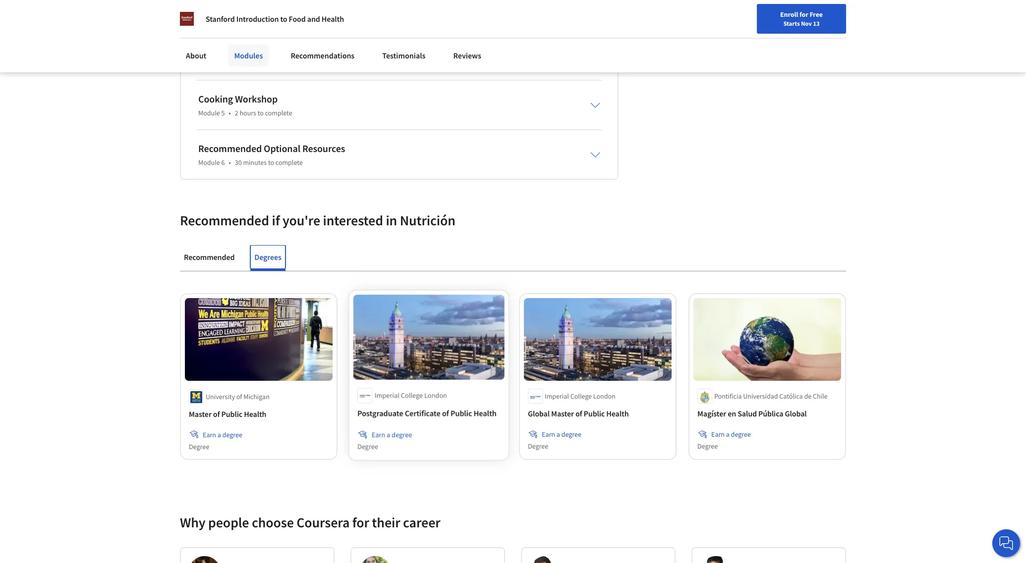 Task type: describe. For each thing, give the bounding box(es) containing it.
their
[[372, 514, 400, 532]]

5
[[221, 108, 225, 117]]

• inside recommended optional resources module 6 • 30 minutes to complete
[[229, 158, 231, 167]]

13
[[813, 19, 820, 27]]

católica
[[779, 392, 803, 401]]

find your new career link
[[746, 10, 818, 22]]

postgraduate
[[357, 408, 403, 418]]

2
[[235, 108, 238, 117]]

more
[[703, 37, 719, 45]]

global master of public health link
[[528, 408, 668, 420]]

learn more
[[684, 37, 719, 45]]

chile
[[813, 392, 828, 401]]

resources
[[302, 142, 345, 155]]

hours
[[240, 108, 256, 117]]

reviews
[[453, 51, 481, 60]]

degree for of
[[222, 430, 242, 439]]

en
[[728, 409, 736, 419]]

earn a degree for master
[[542, 430, 581, 439]]

for inside 'enroll for free starts nov 13'
[[800, 10, 808, 19]]

reviews link
[[447, 45, 487, 66]]

why
[[180, 514, 206, 532]]

certificate
[[405, 408, 441, 418]]

earn for postgraduate
[[371, 430, 385, 439]]

starts
[[783, 19, 800, 27]]

modules link
[[228, 45, 269, 66]]

of inside global master of public health link
[[576, 409, 582, 419]]

find
[[751, 11, 764, 20]]

recommended optional resources module 6 • 30 minutes to complete
[[198, 142, 345, 167]]

salud
[[738, 409, 757, 419]]

a for of
[[218, 430, 221, 439]]

enroll
[[780, 10, 798, 19]]

master of public health link
[[189, 408, 329, 420]]

michigan
[[244, 392, 270, 401]]

coursera
[[297, 514, 350, 532]]

chat with us image
[[998, 536, 1014, 552]]

complete inside recommended optional resources module 6 • 30 minutes to complete
[[276, 158, 303, 167]]

public for postgraduate certificate of public health
[[451, 408, 473, 418]]

earn a degree for certificate
[[371, 430, 412, 439]]

0 vertical spatial to
[[280, 14, 287, 24]]

degree for master
[[561, 430, 581, 439]]

cooking workshop module 5 • 2 hours to complete
[[198, 93, 292, 117]]

degree for master of public health
[[189, 442, 209, 451]]

imperial college london for master
[[545, 392, 616, 401]]

complete inside cooking workshop module 5 • 2 hours to complete
[[265, 108, 292, 117]]

recommended for if
[[180, 212, 269, 229]]

nov
[[801, 19, 812, 27]]

enroll for free starts nov 13
[[780, 10, 823, 27]]

find your new career
[[751, 11, 813, 20]]

imperial for postgraduate
[[375, 391, 400, 400]]

degree for certificate
[[392, 430, 412, 439]]

choose
[[252, 514, 294, 532]]

to inside recommended optional resources module 6 • 30 minutes to complete
[[268, 158, 274, 167]]

optional
[[264, 142, 300, 155]]

a for en
[[726, 430, 730, 439]]

to inside cooking workshop module 5 • 2 hours to complete
[[258, 108, 264, 117]]

college for certificate
[[401, 391, 423, 400]]

module inside cooking workshop module 5 • 2 hours to complete
[[198, 108, 220, 117]]

in
[[386, 212, 397, 229]]

english button
[[818, 0, 878, 32]]

recommended for optional
[[198, 142, 262, 155]]

earn a degree for of
[[203, 430, 242, 439]]

magíster en salud pública global link
[[698, 408, 837, 420]]

learn
[[684, 37, 701, 45]]

imperial college london for certificate
[[375, 391, 447, 400]]

cooking
[[198, 93, 233, 105]]

career
[[403, 514, 441, 532]]

modules
[[234, 51, 263, 60]]

magíster
[[698, 409, 726, 419]]

introduction
[[236, 14, 279, 24]]

1 master from the left
[[189, 409, 212, 419]]

2 master from the left
[[551, 409, 574, 419]]

recommendations link
[[285, 45, 361, 66]]

de
[[804, 392, 812, 401]]

and
[[307, 14, 320, 24]]

people
[[208, 514, 249, 532]]

stanford
[[206, 14, 235, 24]]

testimonials link
[[376, 45, 432, 66]]

why people choose coursera for their career
[[180, 514, 441, 532]]



Task type: vqa. For each thing, say whether or not it's contained in the screenshot.
this
no



Task type: locate. For each thing, give the bounding box(es) containing it.
1 horizontal spatial imperial
[[545, 392, 569, 401]]

new
[[780, 11, 793, 20]]

earn a degree down en
[[711, 430, 751, 439]]

your
[[765, 11, 778, 20]]

london for master
[[593, 392, 616, 401]]

2 global from the left
[[785, 409, 807, 419]]

• left 2
[[229, 108, 231, 117]]

0 horizontal spatial for
[[352, 514, 369, 532]]

postgraduate certificate of public health link
[[357, 407, 501, 419]]

1 horizontal spatial master
[[551, 409, 574, 419]]

public for global master of public health
[[584, 409, 605, 419]]

if
[[272, 212, 280, 229]]

0 vertical spatial •
[[229, 108, 231, 117]]

1 vertical spatial module
[[198, 158, 220, 167]]

0 horizontal spatial london
[[424, 391, 447, 400]]

imperial college london up "certificate"
[[375, 391, 447, 400]]

degree down global master of public health
[[561, 430, 581, 439]]

1 vertical spatial complete
[[276, 158, 303, 167]]

recommended inside button
[[184, 252, 235, 262]]

health inside postgraduate certificate of public health link
[[474, 408, 497, 418]]

0 horizontal spatial college
[[401, 391, 423, 400]]

a down the "postgraduate"
[[387, 430, 390, 439]]

degree
[[392, 430, 412, 439], [222, 430, 242, 439], [561, 430, 581, 439], [731, 430, 751, 439]]

• inside cooking workshop module 5 • 2 hours to complete
[[229, 108, 231, 117]]

to right hours
[[258, 108, 264, 117]]

1 horizontal spatial london
[[593, 392, 616, 401]]

public inside master of public health link
[[221, 409, 242, 419]]

earn for magíster
[[711, 430, 725, 439]]

about
[[186, 51, 206, 60]]

pontificia universidad católica de chile
[[714, 392, 828, 401]]

imperial college london
[[375, 391, 447, 400], [545, 392, 616, 401]]

6
[[221, 158, 225, 167]]

london up postgraduate certificate of public health link
[[424, 391, 447, 400]]

• right 6
[[229, 158, 231, 167]]

module
[[198, 108, 220, 117], [198, 158, 220, 167]]

0 horizontal spatial master
[[189, 409, 212, 419]]

2 degree from the left
[[189, 442, 209, 451]]

1 vertical spatial for
[[352, 514, 369, 532]]

imperial up the "postgraduate"
[[375, 391, 400, 400]]

a
[[387, 430, 390, 439], [218, 430, 221, 439], [557, 430, 560, 439], [726, 430, 730, 439]]

earn down "master of public health"
[[203, 430, 216, 439]]

1 horizontal spatial global
[[785, 409, 807, 419]]

30
[[235, 158, 242, 167]]

imperial up global master of public health
[[545, 392, 569, 401]]

complete down optional
[[276, 158, 303, 167]]

0 horizontal spatial imperial college london
[[375, 391, 447, 400]]

for
[[800, 10, 808, 19], [352, 514, 369, 532]]

for left their
[[352, 514, 369, 532]]

1 vertical spatial to
[[258, 108, 264, 117]]

None search field
[[141, 6, 379, 26]]

earn
[[371, 430, 385, 439], [203, 430, 216, 439], [542, 430, 555, 439], [711, 430, 725, 439]]

of inside postgraduate certificate of public health link
[[442, 408, 449, 418]]

testimonials
[[382, 51, 426, 60]]

module inside recommended optional resources module 6 • 30 minutes to complete
[[198, 158, 220, 167]]

university
[[206, 392, 235, 401]]

3 degree from the left
[[528, 442, 548, 451]]

learn more button
[[684, 36, 719, 46]]

workshop
[[235, 93, 278, 105]]

pública
[[758, 409, 784, 419]]

0 vertical spatial module
[[198, 108, 220, 117]]

2 vertical spatial to
[[268, 158, 274, 167]]

earn down global master of public health
[[542, 430, 555, 439]]

degree down "master of public health"
[[222, 430, 242, 439]]

nutrición
[[400, 212, 456, 229]]

public
[[451, 408, 473, 418], [221, 409, 242, 419], [584, 409, 605, 419]]

for up nov
[[800, 10, 808, 19]]

interested
[[323, 212, 383, 229]]

degree for en
[[731, 430, 751, 439]]

1 • from the top
[[229, 108, 231, 117]]

earn a degree
[[371, 430, 412, 439], [203, 430, 242, 439], [542, 430, 581, 439], [711, 430, 751, 439]]

complete down workshop
[[265, 108, 292, 117]]

public inside postgraduate certificate of public health link
[[451, 408, 473, 418]]

degree for global master of public health
[[528, 442, 548, 451]]

of inside master of public health link
[[213, 409, 220, 419]]

about link
[[180, 45, 212, 66]]

0 vertical spatial for
[[800, 10, 808, 19]]

earn a degree down "master of public health"
[[203, 430, 242, 439]]

0 vertical spatial complete
[[265, 108, 292, 117]]

global
[[528, 409, 550, 419], [785, 409, 807, 419]]

career
[[794, 11, 813, 20]]

recommended inside recommended optional resources module 6 • 30 minutes to complete
[[198, 142, 262, 155]]

1 horizontal spatial imperial college london
[[545, 392, 616, 401]]

1 degree from the left
[[357, 442, 378, 451]]

stanford introduction to food and health
[[206, 14, 344, 24]]

pontificia
[[714, 392, 742, 401]]

recommendations
[[291, 51, 355, 60]]

2 horizontal spatial public
[[584, 409, 605, 419]]

to left food
[[280, 14, 287, 24]]

recommended
[[198, 142, 262, 155], [180, 212, 269, 229], [184, 252, 235, 262]]

you're
[[283, 212, 320, 229]]

0 horizontal spatial to
[[258, 108, 264, 117]]

2 vertical spatial recommended
[[184, 252, 235, 262]]

stanford university image
[[180, 12, 194, 26]]

complete
[[265, 108, 292, 117], [276, 158, 303, 167]]

a for master
[[557, 430, 560, 439]]

1 horizontal spatial college
[[570, 392, 592, 401]]

imperial
[[375, 391, 400, 400], [545, 392, 569, 401]]

4 degree from the left
[[698, 442, 718, 451]]

1 horizontal spatial to
[[268, 158, 274, 167]]

module left 6
[[198, 158, 220, 167]]

degree for postgraduate certificate of public health
[[357, 442, 378, 451]]

free
[[810, 10, 823, 19]]

magíster en salud pública global
[[698, 409, 807, 419]]

health
[[322, 14, 344, 24], [474, 408, 497, 418], [244, 409, 266, 419], [606, 409, 629, 419]]

earn for master
[[203, 430, 216, 439]]

london
[[424, 391, 447, 400], [593, 392, 616, 401]]

college up "certificate"
[[401, 391, 423, 400]]

college
[[401, 391, 423, 400], [570, 392, 592, 401]]

0 vertical spatial recommended
[[198, 142, 262, 155]]

college for master
[[570, 392, 592, 401]]

1 horizontal spatial public
[[451, 408, 473, 418]]

minutes
[[243, 158, 267, 167]]

london for certificate
[[424, 391, 447, 400]]

imperial for global
[[545, 392, 569, 401]]

recommended button
[[180, 245, 239, 269]]

1 vertical spatial •
[[229, 158, 231, 167]]

public inside global master of public health link
[[584, 409, 605, 419]]

earn down the "postgraduate"
[[371, 430, 385, 439]]

global master of public health
[[528, 409, 629, 419]]

earn a degree down global master of public health
[[542, 430, 581, 439]]

degree for magíster en salud pública global
[[698, 442, 718, 451]]

of
[[236, 392, 242, 401], [442, 408, 449, 418], [213, 409, 220, 419], [576, 409, 582, 419]]

a for certificate
[[387, 430, 390, 439]]

food
[[289, 14, 306, 24]]

2 • from the top
[[229, 158, 231, 167]]

degrees
[[254, 252, 282, 262]]

0 horizontal spatial imperial
[[375, 391, 400, 400]]

english
[[836, 11, 860, 21]]

recommendation tabs tab list
[[180, 245, 846, 271]]

module left 5
[[198, 108, 220, 117]]

postgraduate certificate of public health
[[357, 408, 497, 418]]

degree down "certificate"
[[392, 430, 412, 439]]

a down global master of public health
[[557, 430, 560, 439]]

earn a degree for en
[[711, 430, 751, 439]]

universidad
[[743, 392, 778, 401]]

master of public health
[[189, 409, 266, 419]]

earn down magíster
[[711, 430, 725, 439]]

2 module from the top
[[198, 158, 220, 167]]

1 horizontal spatial for
[[800, 10, 808, 19]]

imperial college london up global master of public health
[[545, 392, 616, 401]]

degree down salud
[[731, 430, 751, 439]]

to right minutes
[[268, 158, 274, 167]]

university of michigan
[[206, 392, 270, 401]]

health inside master of public health link
[[244, 409, 266, 419]]

0 horizontal spatial global
[[528, 409, 550, 419]]

a down en
[[726, 430, 730, 439]]

a down "master of public health"
[[218, 430, 221, 439]]

master
[[189, 409, 212, 419], [551, 409, 574, 419]]

2 horizontal spatial to
[[280, 14, 287, 24]]

0 horizontal spatial public
[[221, 409, 242, 419]]

1 module from the top
[[198, 108, 220, 117]]

earn for global
[[542, 430, 555, 439]]

recommended if you're interested in nutrición
[[180, 212, 456, 229]]

1 global from the left
[[528, 409, 550, 419]]

health inside global master of public health link
[[606, 409, 629, 419]]

earn a degree down the "postgraduate"
[[371, 430, 412, 439]]

to
[[280, 14, 287, 24], [258, 108, 264, 117], [268, 158, 274, 167]]

degrees button
[[251, 245, 285, 269]]

college up global master of public health
[[570, 392, 592, 401]]

1 vertical spatial recommended
[[180, 212, 269, 229]]

london up global master of public health link
[[593, 392, 616, 401]]



